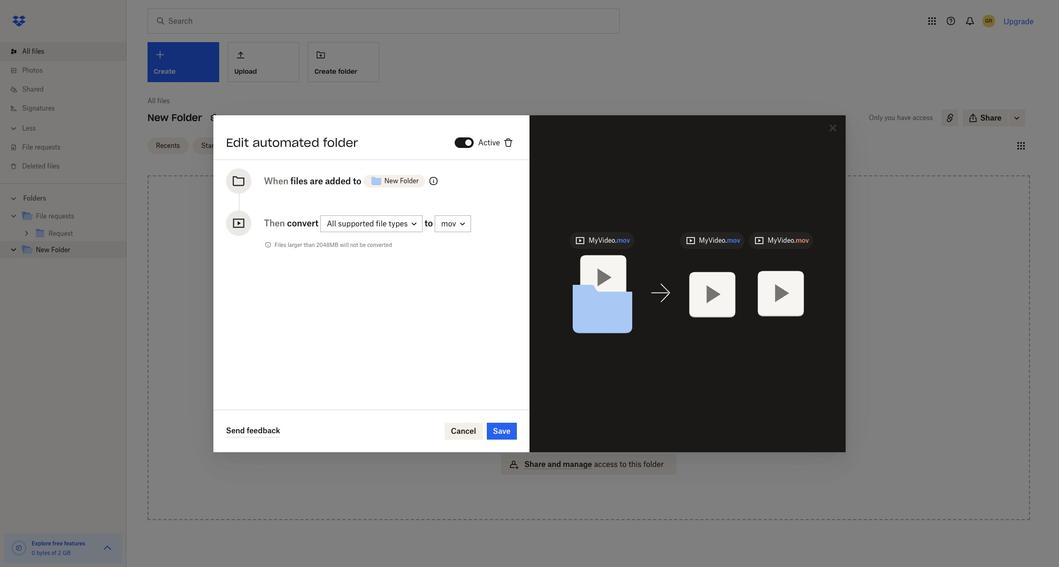 Task type: describe. For each thing, give the bounding box(es) containing it.
new folder for new folder 'button'
[[384, 177, 419, 185]]

'upload'
[[581, 291, 608, 300]]

folder permissions image
[[427, 175, 440, 187]]

folder inside 'button'
[[338, 67, 357, 75]]

cancel
[[451, 427, 476, 436]]

0
[[32, 550, 35, 556]]

requests inside group
[[48, 212, 74, 220]]

new for new folder link
[[36, 246, 50, 254]]

to left this at the bottom of page
[[620, 460, 627, 469]]

save button
[[487, 423, 517, 440]]

button
[[610, 291, 634, 300]]

files larger than 2048mb will not be converted
[[275, 242, 392, 248]]

to inside drop files here to upload, or use the 'upload' button
[[598, 280, 605, 289]]

1 myvideo. from the left
[[589, 237, 617, 244]]

recents
[[156, 141, 180, 149]]

or
[[544, 291, 551, 300]]

starred button
[[193, 137, 232, 154]]

folders
[[23, 194, 46, 202]]

send feedback
[[226, 426, 280, 435]]

explore
[[32, 541, 51, 547]]

0 horizontal spatial all files link
[[8, 42, 126, 61]]

folder for new folder 'button'
[[400, 177, 419, 185]]

send
[[226, 426, 245, 435]]

types
[[389, 219, 408, 228]]

less
[[22, 124, 36, 132]]

deleted files link
[[8, 157, 126, 176]]

files inside button
[[556, 431, 571, 439]]

access
[[524, 371, 550, 380]]

folder inside dialog
[[323, 135, 358, 150]]

when
[[264, 176, 288, 186]]

shared link
[[8, 80, 126, 99]]

here
[[580, 280, 596, 289]]

this
[[629, 460, 642, 469]]

free
[[52, 541, 63, 547]]

3 myvideo. mov from the left
[[768, 237, 809, 244]]

import
[[524, 401, 549, 410]]

deleted files
[[22, 162, 60, 170]]

0 vertical spatial file requests link
[[8, 138, 126, 157]]

converted
[[367, 242, 392, 248]]

feedback
[[247, 426, 280, 435]]

are
[[310, 176, 323, 186]]

folder for new folder link
[[51, 246, 70, 254]]

you
[[885, 114, 895, 122]]

photos
[[22, 66, 43, 74]]

gb
[[63, 550, 71, 556]]

new for new folder 'button'
[[384, 177, 398, 185]]

all supported file types button
[[320, 215, 423, 232]]

new folder for new folder link
[[36, 246, 70, 254]]

drop files here to upload, or use the 'upload' button
[[544, 280, 634, 300]]

import button
[[501, 395, 676, 416]]

manage
[[563, 460, 592, 469]]

signatures link
[[8, 99, 126, 118]]

new folder button
[[363, 170, 425, 192]]

share for share
[[980, 113, 1002, 122]]

the
[[567, 291, 579, 300]]

request
[[524, 431, 554, 439]]

starred
[[201, 141, 224, 149]]

0 vertical spatial file requests
[[22, 143, 60, 151]]

create folder button
[[308, 42, 379, 82]]

upload,
[[607, 280, 634, 289]]

convert
[[287, 218, 318, 228]]

all inside list item
[[22, 47, 30, 55]]

save
[[493, 427, 511, 436]]

files inside drop files here to upload, or use the 'upload' button
[[563, 280, 578, 289]]

1 horizontal spatial all
[[148, 97, 156, 105]]

all files inside list item
[[22, 47, 44, 55]]

and
[[548, 460, 561, 469]]

recents button
[[148, 137, 188, 154]]

folders button
[[0, 190, 126, 206]]

features
[[64, 541, 85, 547]]

request files button
[[501, 425, 676, 446]]

2
[[58, 550, 61, 556]]

share for share and manage access to this folder
[[524, 460, 546, 469]]

share button
[[962, 110, 1008, 126]]

larger
[[288, 242, 302, 248]]

files are added to
[[290, 176, 361, 186]]

than
[[304, 242, 315, 248]]



Task type: locate. For each thing, give the bounding box(es) containing it.
automated
[[252, 135, 319, 150]]

0 horizontal spatial new folder
[[36, 246, 70, 254]]

files inside list item
[[32, 47, 44, 55]]

all supported file types
[[327, 219, 408, 228]]

new inside 'button'
[[384, 177, 398, 185]]

all files up photos
[[22, 47, 44, 55]]

folder up recents
[[171, 112, 202, 124]]

dropbox image
[[8, 11, 30, 32]]

0 horizontal spatial folder
[[51, 246, 70, 254]]

not
[[350, 242, 358, 248]]

1 horizontal spatial folder
[[171, 112, 202, 124]]

group containing file requests
[[0, 206, 126, 267]]

file down less
[[22, 143, 33, 151]]

use
[[553, 291, 565, 300]]

quota usage element
[[11, 540, 27, 557]]

less image
[[8, 123, 19, 134]]

have
[[897, 114, 911, 122]]

1 horizontal spatial myvideo. mov
[[699, 237, 740, 244]]

file requests
[[22, 143, 60, 151], [36, 212, 74, 220]]

file requests down folders 'button'
[[36, 212, 74, 220]]

create
[[315, 67, 336, 75]]

1 horizontal spatial share
[[980, 113, 1002, 122]]

0 vertical spatial new
[[148, 112, 169, 124]]

0 vertical spatial access
[[913, 114, 933, 122]]

access inside more ways to add content element
[[594, 460, 618, 469]]

1 horizontal spatial all files
[[148, 97, 170, 105]]

2 vertical spatial folder
[[51, 246, 70, 254]]

folder
[[338, 67, 357, 75], [323, 135, 358, 150], [644, 460, 664, 469]]

signatures
[[22, 104, 55, 112]]

mov
[[441, 219, 456, 228], [617, 237, 630, 244], [727, 237, 740, 244], [796, 237, 809, 244]]

group
[[0, 206, 126, 267]]

folder inside more ways to add content element
[[644, 460, 664, 469]]

files inside the edit automated folder dialog
[[290, 176, 308, 186]]

0 vertical spatial share
[[980, 113, 1002, 122]]

new down folders
[[36, 246, 50, 254]]

shared
[[22, 85, 44, 93]]

1 vertical spatial access
[[594, 460, 618, 469]]

all up recents button
[[148, 97, 156, 105]]

of
[[52, 550, 56, 556]]

access for manage
[[594, 460, 618, 469]]

access right have
[[913, 114, 933, 122]]

all files up recents
[[148, 97, 170, 105]]

will
[[340, 242, 349, 248]]

added
[[325, 176, 351, 186]]

1 vertical spatial all files link
[[148, 96, 170, 106]]

file requests link up deleted files
[[8, 138, 126, 157]]

new
[[148, 112, 169, 124], [384, 177, 398, 185], [36, 246, 50, 254]]

0 horizontal spatial myvideo.
[[589, 237, 617, 244]]

1 vertical spatial file requests
[[36, 212, 74, 220]]

0 vertical spatial folder
[[171, 112, 202, 124]]

folder inside 'button'
[[400, 177, 419, 185]]

0 horizontal spatial file
[[22, 143, 33, 151]]

share inside more ways to add content element
[[524, 460, 546, 469]]

new left folder permissions image
[[384, 177, 398, 185]]

1 horizontal spatial access
[[913, 114, 933, 122]]

0 horizontal spatial access
[[594, 460, 618, 469]]

2 horizontal spatial myvideo.
[[768, 237, 796, 244]]

0 vertical spatial file
[[22, 143, 33, 151]]

0 vertical spatial requests
[[35, 143, 60, 151]]

all files
[[22, 47, 44, 55], [148, 97, 170, 105]]

photos link
[[8, 61, 126, 80]]

access right manage
[[594, 460, 618, 469]]

1 horizontal spatial myvideo.
[[699, 237, 727, 244]]

folder right this at the bottom of page
[[644, 460, 664, 469]]

deleted
[[22, 162, 45, 170]]

only you have access
[[869, 114, 933, 122]]

1 vertical spatial folder
[[323, 135, 358, 150]]

files up photos
[[32, 47, 44, 55]]

all
[[22, 47, 30, 55], [148, 97, 156, 105], [327, 219, 336, 228]]

to
[[353, 176, 361, 186], [425, 218, 433, 228], [598, 280, 605, 289], [620, 460, 627, 469]]

mov button
[[435, 215, 471, 232]]

all up "files larger than 2048mb will not be converted" on the left
[[327, 219, 336, 228]]

2 horizontal spatial all
[[327, 219, 336, 228]]

active
[[478, 138, 500, 147]]

all files link
[[8, 42, 126, 61], [148, 96, 170, 106]]

1 vertical spatial folder
[[400, 177, 419, 185]]

all files list item
[[0, 42, 126, 61]]

edit
[[226, 135, 249, 150]]

then
[[264, 218, 285, 228]]

share inside button
[[980, 113, 1002, 122]]

requests
[[35, 143, 60, 151], [48, 212, 74, 220]]

create folder
[[315, 67, 357, 75]]

new folder link
[[21, 243, 118, 258]]

1 horizontal spatial all files link
[[148, 96, 170, 106]]

1 vertical spatial all
[[148, 97, 156, 105]]

file
[[376, 219, 387, 228]]

1 vertical spatial all files
[[148, 97, 170, 105]]

all files link up recents
[[148, 96, 170, 106]]

folder
[[171, 112, 202, 124], [400, 177, 419, 185], [51, 246, 70, 254]]

1 vertical spatial new
[[384, 177, 398, 185]]

0 vertical spatial all
[[22, 47, 30, 55]]

list
[[0, 36, 126, 183]]

0 horizontal spatial all
[[22, 47, 30, 55]]

explore free features 0 bytes of 2 gb
[[32, 541, 85, 556]]

more ways to add content element
[[499, 344, 679, 486]]

2 vertical spatial folder
[[644, 460, 664, 469]]

2048mb
[[316, 242, 338, 248]]

bytes
[[37, 550, 50, 556]]

to left mov dropdown button
[[425, 218, 433, 228]]

1 vertical spatial requests
[[48, 212, 74, 220]]

2 vertical spatial new
[[36, 246, 50, 254]]

file requests up deleted files
[[22, 143, 60, 151]]

new inside group
[[36, 246, 50, 254]]

cancel button
[[445, 423, 482, 440]]

2 horizontal spatial new
[[384, 177, 398, 185]]

folder down folders 'button'
[[51, 246, 70, 254]]

remove image
[[502, 136, 515, 149]]

1 vertical spatial share
[[524, 460, 546, 469]]

to right here
[[598, 280, 605, 289]]

files
[[32, 47, 44, 55], [157, 97, 170, 105], [47, 162, 60, 170], [290, 176, 308, 186], [563, 280, 578, 289], [556, 431, 571, 439]]

all up photos
[[22, 47, 30, 55]]

0 horizontal spatial all files
[[22, 47, 44, 55]]

new up recents
[[148, 112, 169, 124]]

1 vertical spatial new folder
[[384, 177, 419, 185]]

requests down folders 'button'
[[48, 212, 74, 220]]

files right request
[[556, 431, 571, 439]]

folder left folder permissions image
[[400, 177, 419, 185]]

supported
[[338, 219, 374, 228]]

2 vertical spatial all
[[327, 219, 336, 228]]

file
[[22, 143, 33, 151], [36, 212, 47, 220]]

myvideo.
[[589, 237, 617, 244], [699, 237, 727, 244], [768, 237, 796, 244]]

0 vertical spatial all files link
[[8, 42, 126, 61]]

files
[[275, 242, 286, 248]]

folder right create
[[338, 67, 357, 75]]

file requests link down folders 'button'
[[21, 210, 118, 224]]

access button
[[501, 366, 676, 387]]

2 horizontal spatial new folder
[[384, 177, 419, 185]]

0 vertical spatial new folder
[[148, 112, 202, 124]]

0 horizontal spatial myvideo. mov
[[589, 237, 630, 244]]

1 vertical spatial file
[[36, 212, 47, 220]]

2 vertical spatial new folder
[[36, 246, 70, 254]]

edit automated folder dialog
[[213, 115, 846, 452]]

only
[[869, 114, 883, 122]]

files up recents
[[157, 97, 170, 105]]

edit automated folder
[[226, 135, 358, 150]]

to right added
[[353, 176, 361, 186]]

1 myvideo. mov from the left
[[589, 237, 630, 244]]

list containing all files
[[0, 36, 126, 183]]

0 horizontal spatial share
[[524, 460, 546, 469]]

access for have
[[913, 114, 933, 122]]

files right deleted
[[47, 162, 60, 170]]

files left are
[[290, 176, 308, 186]]

0 horizontal spatial new
[[36, 246, 50, 254]]

2 horizontal spatial myvideo. mov
[[768, 237, 809, 244]]

all inside dropdown button
[[327, 219, 336, 228]]

1 vertical spatial file requests link
[[21, 210, 118, 224]]

send feedback button
[[226, 425, 280, 438]]

1 horizontal spatial new folder
[[148, 112, 202, 124]]

folder up added
[[323, 135, 358, 150]]

share and manage access to this folder
[[524, 460, 664, 469]]

file requests link
[[8, 138, 126, 157], [21, 210, 118, 224]]

mov inside dropdown button
[[441, 219, 456, 228]]

new folder inside 'button'
[[384, 177, 419, 185]]

requests inside list
[[35, 143, 60, 151]]

1 horizontal spatial new
[[148, 112, 169, 124]]

0 vertical spatial all files
[[22, 47, 44, 55]]

all files link up shared link
[[8, 42, 126, 61]]

files up 'the'
[[563, 280, 578, 289]]

file down folders
[[36, 212, 47, 220]]

upgrade
[[1004, 17, 1034, 26]]

2 myvideo. from the left
[[699, 237, 727, 244]]

2 horizontal spatial folder
[[400, 177, 419, 185]]

requests up deleted files
[[35, 143, 60, 151]]

3 myvideo. from the left
[[768, 237, 796, 244]]

request files
[[524, 431, 571, 439]]

myvideo. mov
[[589, 237, 630, 244], [699, 237, 740, 244], [768, 237, 809, 244]]

be
[[360, 242, 366, 248]]

drop
[[544, 280, 561, 289]]

0 vertical spatial folder
[[338, 67, 357, 75]]

new folder
[[148, 112, 202, 124], [384, 177, 419, 185], [36, 246, 70, 254]]

upgrade link
[[1004, 17, 1034, 26]]

2 myvideo. mov from the left
[[699, 237, 740, 244]]

1 horizontal spatial file
[[36, 212, 47, 220]]



Task type: vqa. For each thing, say whether or not it's contained in the screenshot.
MyAudio. mp3
no



